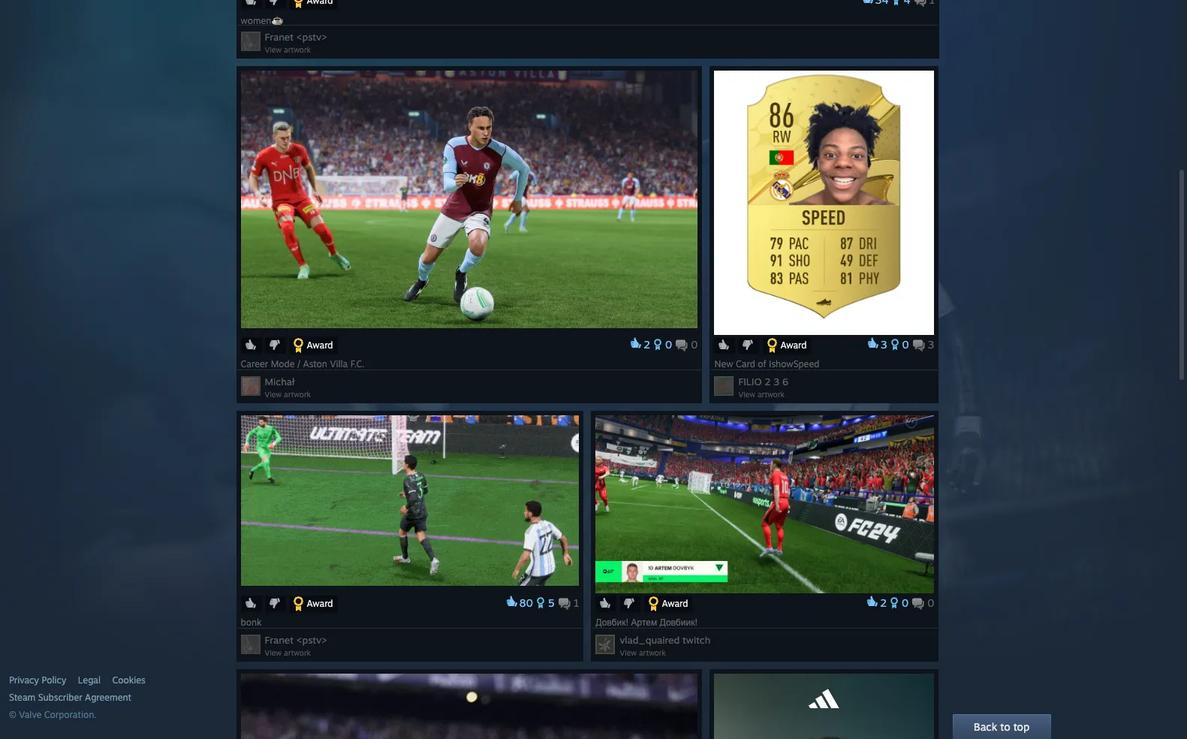 Task type: vqa. For each thing, say whether or not it's contained in the screenshot.
Довбиик!
yes



Task type: locate. For each thing, give the bounding box(es) containing it.
артем
[[631, 617, 657, 628]]

agreement
[[85, 692, 131, 703]]

vlad_quaired twitch view artwork
[[620, 634, 711, 657]]

privacy
[[9, 675, 39, 686]]

2 franet <pstv> view artwork from the top
[[265, 634, 327, 657]]

2
[[644, 338, 651, 351], [765, 376, 771, 388], [881, 596, 887, 609]]

aston
[[303, 358, 327, 370]]

award link
[[289, 337, 338, 355], [763, 337, 812, 355], [289, 596, 338, 613], [644, 596, 693, 613]]

view artwork link
[[265, 45, 311, 54], [265, 390, 311, 399], [739, 390, 785, 399], [265, 648, 311, 657], [620, 648, 666, 657]]

1 vertical spatial 2
[[765, 376, 771, 388]]

legal link
[[78, 675, 101, 687]]

legal
[[78, 675, 101, 686]]

award link for filio
[[763, 337, 812, 355]]

0 horizontal spatial 3
[[774, 376, 780, 388]]

2 franet <pstv> link from the top
[[265, 634, 327, 646]]

2 horizontal spatial 3
[[928, 338, 935, 351]]

0 horizontal spatial 2
[[644, 338, 651, 351]]

vlad_quaired
[[620, 634, 680, 646]]

to
[[1001, 720, 1011, 733]]

card
[[736, 358, 756, 370]]

2 inside the filio 2 3 6 view artwork
[[765, 376, 771, 388]]

1 vertical spatial franet <pstv> view artwork
[[265, 634, 327, 657]]

view
[[265, 45, 282, 54], [265, 390, 282, 399], [739, 390, 756, 399], [265, 648, 282, 657], [620, 648, 637, 657]]

career
[[241, 358, 268, 370]]

1 vertical spatial <pstv>
[[297, 634, 327, 646]]

1 horizontal spatial 2
[[765, 376, 771, 388]]

franet
[[265, 31, 294, 43], [265, 634, 294, 646]]

franet <pstv> view artwork
[[265, 31, 327, 54], [265, 634, 327, 657]]

view artwork link for career
[[265, 390, 311, 399]]

довбик! артем довбиик!
[[596, 617, 700, 628]]

villa
[[330, 358, 348, 370]]

0 for vlad_quaired twitch
[[902, 596, 909, 609]]

ishowspeed
[[769, 358, 820, 370]]

2 vertical spatial 2
[[881, 596, 887, 609]]

<pstv>
[[297, 31, 327, 43], [297, 634, 327, 646]]

vlad_quaired twitch link
[[620, 634, 711, 646]]

0 vertical spatial franet <pstv> view artwork
[[265, 31, 327, 54]]

artwork
[[284, 45, 311, 54], [284, 390, 311, 399], [758, 390, 785, 399], [284, 648, 311, 657], [639, 648, 666, 657]]

2 horizontal spatial 2
[[881, 596, 887, 609]]

filio 2 3 6 link
[[739, 376, 789, 388]]

back
[[974, 720, 998, 733]]

top
[[1014, 720, 1030, 733]]

view inside the "michał view artwork"
[[265, 390, 282, 399]]

2 franet from the top
[[265, 634, 294, 646]]

cookies link
[[112, 675, 146, 687]]

f.c.
[[351, 358, 365, 370]]

0
[[666, 338, 673, 351], [691, 338, 698, 351], [903, 338, 909, 351], [902, 596, 909, 609], [928, 596, 935, 609]]

0 vertical spatial franet <pstv> link
[[265, 31, 327, 43]]

1 vertical spatial franet <pstv> link
[[265, 634, 327, 646]]

5
[[548, 596, 555, 609]]

1
[[574, 596, 579, 609]]

award
[[307, 340, 333, 351], [781, 340, 807, 351], [307, 598, 333, 609], [662, 598, 688, 609]]

1 vertical spatial franet
[[265, 634, 294, 646]]

artwork inside vlad_quaired twitch view artwork
[[639, 648, 666, 657]]

3
[[881, 338, 888, 351], [928, 338, 935, 351], [774, 376, 780, 388]]

0 vertical spatial <pstv>
[[297, 31, 327, 43]]

view inside vlad_quaired twitch view artwork
[[620, 648, 637, 657]]

0 for filio 2 3 6
[[903, 338, 909, 351]]

artwork inside the filio 2 3 6 view artwork
[[758, 390, 785, 399]]

0 vertical spatial franet
[[265, 31, 294, 43]]

of
[[758, 358, 767, 370]]

1 franet from the top
[[265, 31, 294, 43]]

valve
[[19, 709, 42, 720]]

award for michał
[[307, 340, 333, 351]]

franet <pstv> link
[[265, 31, 327, 43], [265, 634, 327, 646]]

cookies steam subscriber agreement © valve corporation.
[[9, 675, 146, 720]]

steam
[[9, 692, 35, 703]]

award link for michał
[[289, 337, 338, 355]]

bonk
[[241, 617, 264, 628]]

cookies
[[112, 675, 146, 686]]

career mode / aston villa f.c.
[[241, 358, 367, 370]]

1 franet <pstv> link from the top
[[265, 31, 327, 43]]

0 vertical spatial 2
[[644, 338, 651, 351]]

steam subscriber agreement link
[[9, 692, 229, 704]]



Task type: describe. For each thing, give the bounding box(es) containing it.
2 <pstv> from the top
[[297, 634, 327, 646]]

award link for franet
[[289, 596, 338, 613]]

policy
[[42, 675, 66, 686]]

filio
[[739, 376, 762, 388]]

filio 2 3 6 view artwork
[[739, 376, 789, 399]]

1 franet <pstv> view artwork from the top
[[265, 31, 327, 54]]

privacy policy
[[9, 675, 66, 686]]

довбик!
[[596, 617, 629, 628]]

michał view artwork
[[265, 376, 311, 399]]

back to top
[[974, 720, 1030, 733]]

view artwork link for довбик!
[[620, 648, 666, 657]]

6
[[783, 376, 789, 388]]

view artwork link for new
[[739, 390, 785, 399]]

twitch
[[683, 634, 711, 646]]

corporation.
[[44, 709, 97, 720]]

women☕️
[[241, 15, 285, 26]]

award link for vlad_quaired
[[644, 596, 693, 613]]

artwork inside the "michał view artwork"
[[284, 390, 311, 399]]

довбиик!
[[660, 617, 698, 628]]

80
[[520, 596, 533, 609]]

subscriber
[[38, 692, 82, 703]]

new card of ishowspeed
[[715, 358, 822, 370]]

0 for michał
[[666, 338, 673, 351]]

2 for michał
[[644, 338, 651, 351]]

michał link
[[265, 376, 295, 388]]

3 inside the filio 2 3 6 view artwork
[[774, 376, 780, 388]]

award for franet <pstv>
[[307, 598, 333, 609]]

/
[[297, 358, 301, 370]]

mode
[[271, 358, 295, 370]]

privacy policy link
[[9, 675, 66, 687]]

©
[[9, 709, 16, 720]]

1 horizontal spatial 3
[[881, 338, 888, 351]]

award for vlad_quaired twitch
[[662, 598, 688, 609]]

michał
[[265, 376, 295, 388]]

new
[[715, 358, 734, 370]]

2 for vlad_quaired twitch
[[881, 596, 887, 609]]

award for filio 2 3 6
[[781, 340, 807, 351]]

view inside the filio 2 3 6 view artwork
[[739, 390, 756, 399]]

1 <pstv> from the top
[[297, 31, 327, 43]]



